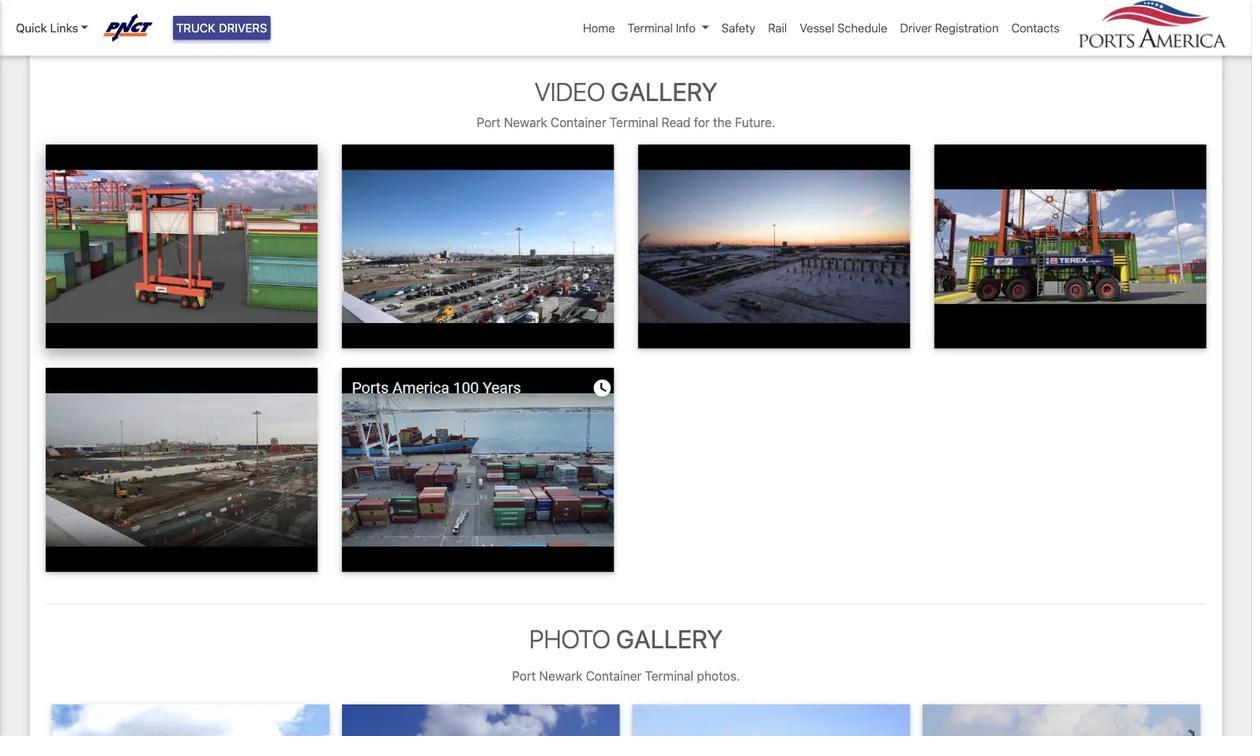 Task type: locate. For each thing, give the bounding box(es) containing it.
1 vertical spatial terminal
[[610, 115, 658, 130]]

newark for port newark container terminal photos.
[[539, 669, 583, 684]]

1 vertical spatial container
[[586, 669, 642, 684]]

video
[[535, 76, 605, 106]]

1 vertical spatial newark
[[539, 669, 583, 684]]

0 horizontal spatial home link
[[42, 15, 76, 30]]

terminal down video gallery
[[610, 115, 658, 130]]

port for port newark container terminal photos.
[[512, 669, 536, 684]]

0 horizontal spatial home
[[42, 15, 76, 30]]

home link left photos
[[42, 15, 76, 30]]

schedule
[[838, 21, 888, 35]]

container
[[551, 115, 606, 130], [586, 669, 642, 684]]

photos
[[93, 15, 133, 30]]

links
[[50, 21, 78, 35]]

terminal
[[628, 21, 673, 35], [610, 115, 658, 130], [645, 669, 694, 684]]

gallery
[[611, 76, 718, 106], [616, 624, 723, 654]]

0 horizontal spatial port
[[477, 115, 501, 130]]

port
[[477, 115, 501, 130], [512, 669, 536, 684]]

0 vertical spatial terminal
[[628, 21, 673, 35]]

vessel schedule link
[[794, 13, 894, 43]]

1 horizontal spatial home link
[[577, 13, 621, 43]]

container down video
[[551, 115, 606, 130]]

driver
[[900, 21, 932, 35]]

video image
[[45, 145, 318, 349], [342, 145, 614, 349], [638, 145, 911, 349], [934, 145, 1207, 349], [45, 368, 318, 572], [342, 368, 614, 572]]

quick links link
[[16, 19, 88, 37]]

terminal for photos.
[[645, 669, 694, 684]]

home link
[[577, 13, 621, 43], [42, 15, 76, 30]]

info
[[676, 21, 696, 35]]

terminal for read
[[610, 115, 658, 130]]

newark down photo
[[539, 669, 583, 684]]

gallery up port newark container terminal photos.
[[616, 624, 723, 654]]

photo gallery
[[529, 624, 723, 654]]

terminal left photos.
[[645, 669, 694, 684]]

home left terminal info
[[583, 21, 615, 35]]

for
[[694, 115, 710, 130]]

0 vertical spatial container
[[551, 115, 606, 130]]

gallery for video gallery
[[611, 76, 718, 106]]

0 vertical spatial gallery
[[611, 76, 718, 106]]

videos
[[161, 15, 200, 30]]

home left photos
[[42, 15, 76, 30]]

1 horizontal spatial port
[[512, 669, 536, 684]]

gallery for photo gallery
[[616, 624, 723, 654]]

0 vertical spatial newark
[[504, 115, 547, 130]]

port newark container terminal read for the future.
[[477, 115, 775, 130]]

home
[[42, 15, 76, 30], [583, 21, 615, 35]]

driver registration link
[[894, 13, 1005, 43]]

terminal left info in the top right of the page
[[628, 21, 673, 35]]

gallery up read
[[611, 76, 718, 106]]

2 vertical spatial terminal
[[645, 669, 694, 684]]

the
[[713, 115, 732, 130]]

container down photo gallery
[[586, 669, 642, 684]]

video gallery
[[535, 76, 718, 106]]

photos and videos
[[93, 15, 200, 30]]

photo
[[529, 624, 611, 654]]

newark down video
[[504, 115, 547, 130]]

0 vertical spatial port
[[477, 115, 501, 130]]

home link left terminal info
[[577, 13, 621, 43]]

1 vertical spatial gallery
[[616, 624, 723, 654]]

vessel
[[800, 21, 835, 35]]

vessel schedule
[[800, 21, 888, 35]]

and
[[136, 15, 157, 30]]

driver registration
[[900, 21, 999, 35]]

photos.
[[697, 669, 740, 684]]

newark
[[504, 115, 547, 130], [539, 669, 583, 684]]

1 vertical spatial port
[[512, 669, 536, 684]]



Task type: describe. For each thing, give the bounding box(es) containing it.
port newark container terminal photos.
[[512, 669, 740, 684]]

safety
[[722, 21, 756, 35]]

container for photos.
[[586, 669, 642, 684]]

container for read
[[551, 115, 606, 130]]

terminal info
[[628, 21, 696, 35]]

drivers
[[219, 21, 267, 35]]

1 horizontal spatial home
[[583, 21, 615, 35]]

quick links
[[16, 21, 78, 35]]

rail link
[[762, 13, 794, 43]]

contacts link
[[1005, 13, 1066, 43]]

future.
[[735, 115, 775, 130]]

terminal inside 'link'
[[628, 21, 673, 35]]

quick
[[16, 21, 47, 35]]

read
[[662, 115, 691, 130]]

rail
[[768, 21, 787, 35]]

contacts
[[1012, 21, 1060, 35]]

truck
[[176, 21, 216, 35]]

truck drivers link
[[173, 16, 270, 40]]

newark for port newark container terminal read for the future.
[[504, 115, 547, 130]]

truck drivers
[[176, 21, 267, 35]]

safety link
[[715, 13, 762, 43]]

registration
[[935, 21, 999, 35]]

port for port newark container terminal read for the future.
[[477, 115, 501, 130]]

terminal info link
[[621, 13, 715, 43]]



Task type: vqa. For each thing, say whether or not it's contained in the screenshot.
Actual Departure
no



